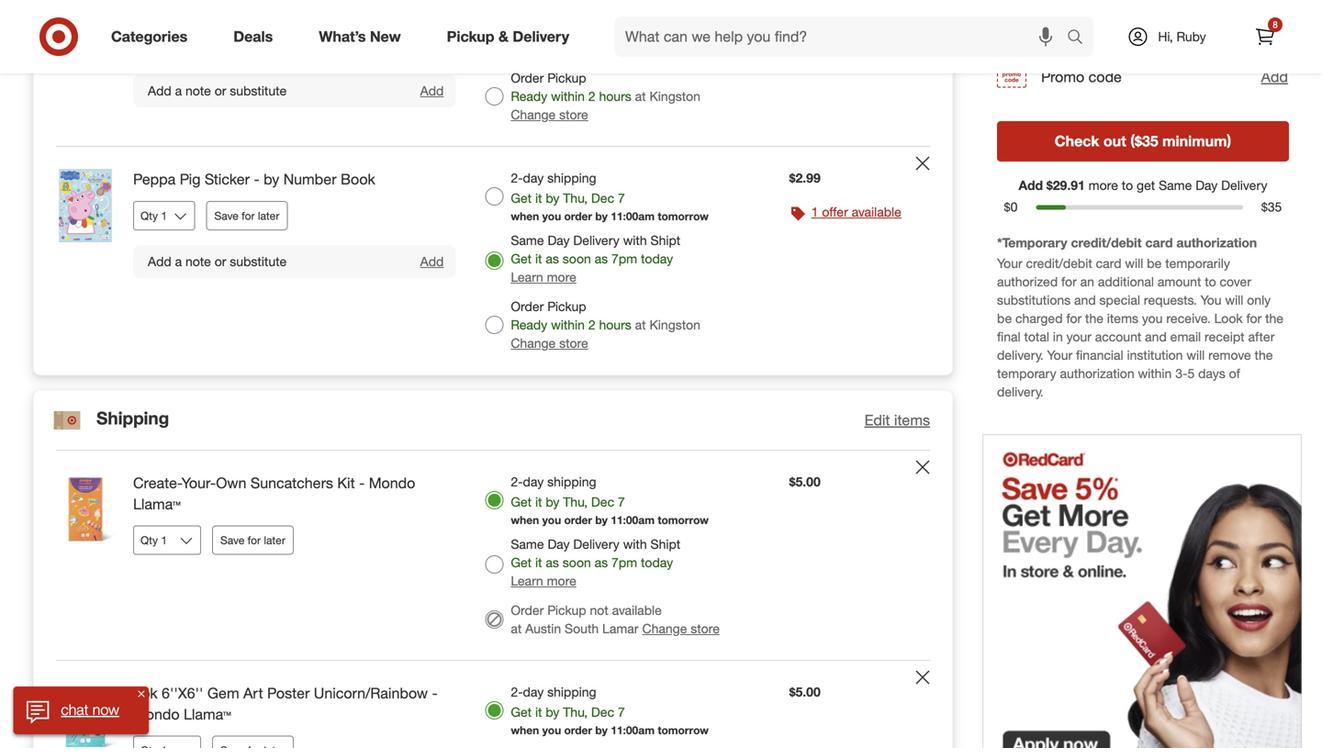 Task type: vqa. For each thing, say whether or not it's contained in the screenshot.
by
yes



Task type: locate. For each thing, give the bounding box(es) containing it.
store
[[560, 107, 589, 123], [560, 335, 589, 351], [691, 621, 720, 637]]

2 today from the top
[[641, 251, 673, 267]]

shipt for create-your-own suncatchers kit - mondo llama™
[[651, 536, 681, 553]]

1 horizontal spatial $
[[1262, 199, 1268, 215]]

2 hours from the top
[[599, 317, 632, 333]]

2 ready from the top
[[511, 317, 548, 333]]

2 same day delivery with shipt get it as soon as 7pm today learn more from the top
[[511, 232, 681, 285]]

11:00am for create-your-own suncatchers kit - mondo llama™
[[611, 513, 655, 527]]

1 horizontal spatial card
[[1146, 235, 1174, 251]]

within
[[551, 88, 585, 104], [551, 317, 585, 333], [1139, 366, 1172, 382]]

mondo down 2pk
[[133, 706, 180, 724]]

2 vertical spatial will
[[1187, 347, 1205, 363]]

2 vertical spatial 2-
[[511, 684, 523, 700]]

for
[[242, 38, 255, 52], [242, 209, 255, 223], [1062, 274, 1077, 290], [1067, 311, 1082, 327], [1247, 311, 1262, 327], [248, 534, 261, 548]]

available up lamar
[[612, 603, 662, 619]]

chat now
[[61, 701, 119, 719]]

1 order pickup ready within 2 hours at kingston change store from the top
[[511, 70, 701, 123]]

3 same day delivery with shipt get it as soon as 7pm today learn more from the top
[[511, 536, 681, 589]]

0 vertical spatial available
[[852, 204, 902, 220]]

soon for mondo
[[563, 555, 591, 571]]

1 horizontal spatial available
[[852, 204, 902, 220]]

sale
[[790, 12, 815, 28]]

cart.
[[625, 651, 651, 667]]

today for book
[[641, 251, 673, 267]]

2 vertical spatial learn more button
[[511, 572, 577, 591]]

0 horizontal spatial will
[[1126, 256, 1144, 272]]

2 11:00am from the top
[[611, 513, 655, 527]]

1 add a note or substitute from the top
[[148, 83, 287, 99]]

1 horizontal spatial mondo
[[369, 474, 415, 492]]

hours for store pickup option change store button
[[599, 88, 632, 104]]

what's
[[319, 28, 366, 46]]

note down categories link
[[186, 83, 211, 99]]

2 with from the top
[[623, 232, 647, 249]]

0 vertical spatial 2-
[[511, 170, 523, 186]]

at
[[635, 88, 646, 104], [635, 317, 646, 333], [511, 621, 522, 637]]

1 when from the top
[[511, 209, 539, 223]]

0 horizontal spatial be
[[998, 311, 1012, 327]]

1 vertical spatial substitute
[[230, 253, 287, 270]]

be up final
[[998, 311, 1012, 327]]

order pickup ready within 2 hours at kingston change store for store pickup option change store button
[[511, 70, 701, 123]]

2 dec from the top
[[591, 494, 615, 510]]

1 2-day shipping get it by thu, dec 7 when you order by 11:00am tomorrow from the top
[[511, 170, 709, 223]]

3 shipt from the top
[[651, 536, 681, 553]]

3 cart item ready to fulfill group from the top
[[34, 451, 953, 660]]

with for peppa pig sticker - by number book
[[623, 232, 647, 249]]

7pm for peppa pig sticker - by number book
[[612, 251, 638, 267]]

new
[[370, 28, 401, 46]]

2 vertical spatial tomorrow
[[658, 724, 709, 737]]

1 ready from the top
[[511, 88, 548, 104]]

note
[[186, 83, 211, 99], [186, 253, 211, 270]]

$
[[1005, 199, 1011, 215], [1262, 199, 1268, 215]]

store for store pickup option change store button
[[560, 107, 589, 123]]

edit
[[865, 412, 891, 430]]

5
[[1188, 366, 1195, 382]]

be
[[1148, 256, 1162, 272], [998, 311, 1012, 327]]

a down pig
[[175, 253, 182, 270]]

2 2- from the top
[[511, 474, 523, 490]]

2 vertical spatial save for later button
[[212, 526, 294, 555]]

- inside create-your-own suncatchers kit - mondo llama™
[[359, 474, 365, 492]]

$ for 0
[[1005, 199, 1011, 215]]

2 learn from the top
[[511, 269, 544, 285]]

0 vertical spatial shipt
[[651, 4, 681, 20]]

offer
[[822, 204, 849, 220]]

2 vertical spatial when
[[511, 724, 539, 737]]

1 vertical spatial delivery.
[[998, 384, 1044, 400]]

11:00am for peppa pig sticker - by number book
[[611, 209, 655, 223]]

1 get from the top
[[511, 22, 532, 38]]

credit/debit
[[1072, 235, 1142, 251], [1027, 256, 1093, 272]]

institution
[[1128, 347, 1184, 363]]

3 order from the top
[[564, 724, 593, 737]]

day
[[548, 4, 570, 20], [1196, 177, 1218, 193], [548, 232, 570, 249], [548, 536, 570, 553]]

add a note or substitute down sticker
[[148, 253, 287, 270]]

1 day from the top
[[523, 170, 544, 186]]

2 learn more button from the top
[[511, 268, 577, 287]]

within for store pickup option change store button
[[551, 88, 585, 104]]

2 delivery. from the top
[[998, 384, 1044, 400]]

2-
[[511, 170, 523, 186], [511, 474, 523, 490], [511, 684, 523, 700]]

receive.
[[1167, 311, 1211, 327]]

1 vertical spatial when
[[511, 513, 539, 527]]

later down create-your-own suncatchers kit - mondo llama™
[[264, 534, 286, 548]]

or
[[215, 83, 226, 99], [215, 253, 226, 270]]

only
[[1248, 292, 1272, 308]]

0 vertical spatial $5.00
[[790, 474, 821, 490]]

2 tomorrow from the top
[[658, 513, 709, 527]]

1 vertical spatial order
[[564, 513, 593, 527]]

2 note from the top
[[186, 253, 211, 270]]

edit items
[[865, 412, 931, 430]]

3 learn more button from the top
[[511, 572, 577, 591]]

change store button for store pickup option
[[511, 106, 589, 124]]

at for store pickup option change store button
[[635, 88, 646, 104]]

1 $ from the left
[[1005, 199, 1011, 215]]

0 horizontal spatial items
[[895, 412, 931, 430]]

will
[[1126, 256, 1144, 272], [1226, 292, 1244, 308], [1187, 347, 1205, 363]]

1 vertical spatial items
[[895, 412, 931, 430]]

available right offer
[[852, 204, 902, 220]]

1 vertical spatial tomorrow
[[658, 513, 709, 527]]

authorization up temporarily
[[1177, 235, 1258, 251]]

3 dec from the top
[[591, 705, 615, 721]]

later down the peppa pig sticker - by number book
[[258, 209, 280, 223]]

item removed from cart.
[[512, 651, 651, 667]]

2 vertical spatial save for later
[[220, 534, 286, 548]]

be up the amount
[[1148, 256, 1162, 272]]

save right categories link
[[214, 38, 239, 52]]

cart item ready to fulfill group containing 2pk 6''x6'' gem art poster unicorn/rainbow - mondo llama™
[[34, 661, 953, 749]]

and down an
[[1075, 292, 1096, 308]]

2 horizontal spatial will
[[1226, 292, 1244, 308]]

0 vertical spatial order
[[564, 209, 593, 223]]

1 cart item ready to fulfill group from the top
[[34, 0, 953, 146]]

1 order from the top
[[511, 70, 544, 86]]

1 horizontal spatial -
[[359, 474, 365, 492]]

you
[[543, 209, 561, 223], [1143, 311, 1163, 327], [543, 513, 561, 527], [543, 724, 561, 737]]

mondo inside create-your-own suncatchers kit - mondo llama™
[[369, 474, 415, 492]]

1 2 from the top
[[589, 88, 596, 104]]

$ for 35
[[1262, 199, 1268, 215]]

0 horizontal spatial authorization
[[1061, 366, 1135, 382]]

1 order from the top
[[564, 209, 593, 223]]

authorization down financial
[[1061, 366, 1135, 382]]

1 7pm from the top
[[612, 22, 638, 38]]

with
[[623, 4, 647, 20], [623, 232, 647, 249], [623, 536, 647, 553]]

ready for change store button for store pickup radio
[[511, 317, 548, 333]]

delivery. down "temporary"
[[998, 384, 1044, 400]]

soon for book
[[563, 251, 591, 267]]

3 soon from the top
[[563, 555, 591, 571]]

the up your
[[1086, 311, 1104, 327]]

requests.
[[1145, 292, 1198, 308]]

items
[[1108, 311, 1139, 327], [895, 412, 931, 430]]

1 offer available
[[812, 204, 902, 220]]

3 get from the top
[[511, 251, 532, 267]]

later
[[258, 38, 280, 52], [258, 209, 280, 223], [264, 534, 286, 548]]

35
[[1268, 199, 1283, 215]]

order for store pickup radio
[[511, 299, 544, 315]]

2 thu, from the top
[[563, 494, 588, 510]]

3 today from the top
[[641, 555, 673, 571]]

3 order from the top
[[511, 603, 544, 619]]

thu, for mondo
[[563, 494, 588, 510]]

as
[[546, 22, 559, 38], [595, 22, 608, 38], [546, 251, 559, 267], [595, 251, 608, 267], [546, 555, 559, 571], [595, 555, 608, 571]]

card up temporarily
[[1146, 235, 1174, 251]]

substitute down the peppa pig sticker - by number book
[[230, 253, 287, 270]]

ready right store pickup radio
[[511, 317, 548, 333]]

1 kingston from the top
[[650, 88, 701, 104]]

3 thu, from the top
[[563, 705, 588, 721]]

- right "unicorn/rainbow"
[[432, 685, 438, 703]]

2 kingston from the top
[[650, 317, 701, 333]]

save down 'own' at the left of the page
[[220, 534, 245, 548]]

0 vertical spatial 2-day shipping get it by thu, dec 7 when you order by 11:00am tomorrow
[[511, 170, 709, 223]]

2 order from the top
[[511, 299, 544, 315]]

1 vertical spatial at
[[635, 317, 646, 333]]

2 2-day shipping get it by thu, dec 7 when you order by 11:00am tomorrow from the top
[[511, 474, 709, 527]]

$5.00 for 2pk 6''x6'' gem art poster unicorn/rainbow - mondo llama™
[[790, 684, 821, 700]]

1 vertical spatial your
[[1048, 347, 1073, 363]]

from
[[595, 651, 621, 667]]

kingston for change store button for store pickup radio
[[650, 317, 701, 333]]

5 get from the top
[[511, 555, 532, 571]]

0 vertical spatial 7
[[618, 190, 625, 206]]

save for later button
[[206, 30, 288, 60], [206, 201, 288, 231], [212, 526, 294, 555]]

chat now button
[[13, 687, 149, 735]]

4 get from the top
[[511, 494, 532, 510]]

your up authorized
[[998, 256, 1023, 272]]

pickup inside 'link'
[[447, 28, 495, 46]]

you inside *temporary credit/debit card authorization your credit/debit card will be temporarily authorized for an additional amount to cover substitutions and special requests. you will only be charged for the items you receive. look for the final total in your account and email receipt after delivery. your financial institution will remove the temporary authorization within 3-5 days of delivery.
[[1143, 311, 1163, 327]]

order inside "order pickup not available at austin south lamar change store"
[[511, 603, 544, 619]]

later left what's
[[258, 38, 280, 52]]

today for mondo
[[641, 555, 673, 571]]

0 vertical spatial add a note or substitute
[[148, 83, 287, 99]]

3 2-day shipping get it by thu, dec 7 when you order by 11:00am tomorrow from the top
[[511, 684, 709, 737]]

dec
[[591, 190, 615, 206], [591, 494, 615, 510], [591, 705, 615, 721]]

1 vertical spatial save for later
[[214, 209, 280, 223]]

0 vertical spatial within
[[551, 88, 585, 104]]

order for create-your-own suncatchers kit - mondo llama™
[[564, 513, 593, 527]]

1 delivery. from the top
[[998, 347, 1044, 363]]

available
[[852, 204, 902, 220], [612, 603, 662, 619]]

amount
[[1158, 274, 1202, 290]]

cart item ready to fulfill group containing create-your-own suncatchers kit - mondo llama™
[[34, 451, 953, 660]]

1 11:00am from the top
[[611, 209, 655, 223]]

ready right store pickup option
[[511, 88, 548, 104]]

2 order from the top
[[564, 513, 593, 527]]

save for later for sticker
[[214, 209, 280, 223]]

2 vertical spatial soon
[[563, 555, 591, 571]]

item
[[512, 651, 537, 667]]

2- for mondo
[[511, 474, 523, 490]]

cart item ready to fulfill group
[[34, 0, 953, 146], [34, 147, 953, 375], [34, 451, 953, 660], [34, 661, 953, 749]]

removed
[[541, 651, 591, 667]]

card up additional
[[1096, 256, 1122, 272]]

1 vertical spatial learn more button
[[511, 268, 577, 287]]

1 hours from the top
[[599, 88, 632, 104]]

0 horizontal spatial $
[[1005, 199, 1011, 215]]

2 cart item ready to fulfill group from the top
[[34, 147, 953, 375]]

2 vertical spatial day
[[523, 684, 544, 700]]

save down sticker
[[214, 209, 239, 223]]

0 vertical spatial kingston
[[650, 88, 701, 104]]

1 vertical spatial 7pm
[[612, 251, 638, 267]]

0 vertical spatial mondo
[[369, 474, 415, 492]]

2 vertical spatial with
[[623, 536, 647, 553]]

mondo inside 2pk 6''x6'' gem art poster unicorn/rainbow - mondo llama™
[[133, 706, 180, 724]]

later for -
[[258, 209, 280, 223]]

7pm
[[612, 22, 638, 38], [612, 251, 638, 267], [612, 555, 638, 571]]

shipt
[[651, 4, 681, 20], [651, 232, 681, 249], [651, 536, 681, 553]]

now
[[93, 701, 119, 719]]

a left gift
[[1082, 8, 1090, 26]]

receipt
[[1205, 329, 1245, 345]]

0 vertical spatial same day delivery with shipt get it as soon as 7pm today learn more
[[511, 4, 681, 57]]

target redcard save 5% get more every day. in store & online. apply now for a credit or debit redcard. *some restrictions apply. image
[[983, 435, 1303, 749]]

1 dec from the top
[[591, 190, 615, 206]]

mondo
[[369, 474, 415, 492], [133, 706, 180, 724]]

1 vertical spatial kingston
[[650, 317, 701, 333]]

available inside "order pickup not available at austin south lamar change store"
[[612, 603, 662, 619]]

or down deals link
[[215, 83, 226, 99]]

*temporary credit/debit card authorization your credit/debit card will be temporarily authorized for an additional amount to cover substitutions and special requests. you will only be charged for the items you receive. look for the final total in your account and email receipt after delivery. your financial institution will remove the temporary authorization within 3-5 days of delivery.
[[998, 235, 1284, 400]]

change for change store button for store pickup radio
[[511, 335, 556, 351]]

0 vertical spatial change
[[511, 107, 556, 123]]

2 vertical spatial order
[[511, 603, 544, 619]]

delivery inside 'link'
[[513, 28, 570, 46]]

kingston
[[650, 88, 701, 104], [650, 317, 701, 333]]

end of progress bar: $35 element
[[1257, 198, 1288, 217]]

3 7pm from the top
[[612, 555, 638, 571]]

thu, for book
[[563, 190, 588, 206]]

1 soon from the top
[[563, 22, 591, 38]]

llama™ down gem
[[184, 706, 231, 724]]

1 vertical spatial -
[[359, 474, 365, 492]]

days
[[1199, 366, 1226, 382]]

$5.00
[[790, 474, 821, 490], [790, 684, 821, 700]]

7pm for create-your-own suncatchers kit - mondo llama™
[[612, 555, 638, 571]]

1 vertical spatial or
[[215, 253, 226, 270]]

same
[[511, 4, 544, 20], [1159, 177, 1193, 193], [511, 232, 544, 249], [511, 536, 544, 553]]

2 soon from the top
[[563, 251, 591, 267]]

1 horizontal spatial to
[[1205, 274, 1217, 290]]

authorized
[[998, 274, 1058, 290]]

save for later button for sticker
[[206, 201, 288, 231]]

shipping for create-your-own suncatchers kit - mondo llama™
[[548, 474, 597, 490]]

1 vertical spatial change store button
[[511, 334, 589, 353]]

2 shipt from the top
[[651, 232, 681, 249]]

0 vertical spatial store
[[560, 107, 589, 123]]

1 vertical spatial shipping
[[548, 474, 597, 490]]

order pickup ready within 2 hours at kingston change store for change store button for store pickup radio
[[511, 299, 701, 351]]

3 with from the top
[[623, 536, 647, 553]]

1 vertical spatial 7
[[618, 494, 625, 510]]

0 vertical spatial 7pm
[[612, 22, 638, 38]]

2pk 6&#39;&#39;x6&#39;&#39; gem art poster unicorn/rainbow - mondo llama&#8482; image
[[49, 683, 122, 749]]

2
[[589, 88, 596, 104], [589, 317, 596, 333]]

llama™ down 'create-'
[[133, 495, 181, 513]]

and up institution
[[1146, 329, 1167, 345]]

1 vertical spatial add a note or substitute
[[148, 253, 287, 270]]

- inside 'link'
[[254, 170, 260, 188]]

1 vertical spatial dec
[[591, 494, 615, 510]]

0 vertical spatial substitute
[[230, 83, 287, 99]]

2 vertical spatial dec
[[591, 705, 615, 721]]

2 7 from the top
[[618, 494, 625, 510]]

2 when from the top
[[511, 513, 539, 527]]

0 horizontal spatial llama™
[[133, 495, 181, 513]]

1 vertical spatial soon
[[563, 251, 591, 267]]

1 7 from the top
[[618, 190, 625, 206]]

llama™ inside 2pk 6''x6'' gem art poster unicorn/rainbow - mondo llama™
[[184, 706, 231, 724]]

1 vertical spatial store
[[560, 335, 589, 351]]

2 vertical spatial 2-day shipping get it by thu, dec 7 when you order by 11:00am tomorrow
[[511, 684, 709, 737]]

items inside dropdown button
[[895, 412, 931, 430]]

1 vertical spatial hours
[[599, 317, 632, 333]]

1 vertical spatial note
[[186, 253, 211, 270]]

0 vertical spatial order pickup ready within 2 hours at kingston change store
[[511, 70, 701, 123]]

0 vertical spatial order
[[511, 70, 544, 86]]

1 with from the top
[[623, 4, 647, 20]]

2 day from the top
[[523, 474, 544, 490]]

3 learn from the top
[[511, 573, 544, 589]]

store inside "order pickup not available at austin south lamar change store"
[[691, 621, 720, 637]]

1 vertical spatial 2-day shipping get it by thu, dec 7 when you order by 11:00am tomorrow
[[511, 474, 709, 527]]

1 $5.00 from the top
[[790, 474, 821, 490]]

2 2 from the top
[[589, 317, 596, 333]]

2 $ from the left
[[1262, 199, 1268, 215]]

1 vertical spatial learn
[[511, 269, 544, 285]]

learn for create-your-own suncatchers kit - mondo llama™
[[511, 573, 544, 589]]

special
[[1100, 292, 1141, 308]]

the down after
[[1255, 347, 1274, 363]]

within right store pickup option
[[551, 88, 585, 104]]

2 vertical spatial shipt
[[651, 536, 681, 553]]

4 cart item ready to fulfill group from the top
[[34, 661, 953, 749]]

2 vertical spatial within
[[1139, 366, 1172, 382]]

1 vertical spatial with
[[623, 232, 647, 249]]

change store button right store pickup option
[[511, 106, 589, 124]]

not available radio
[[485, 611, 504, 629]]

0 vertical spatial change store button
[[511, 106, 589, 124]]

within right store pickup radio
[[551, 317, 585, 333]]

0 vertical spatial 2
[[589, 88, 596, 104]]

items right edit
[[895, 412, 931, 430]]

1 vertical spatial available
[[612, 603, 662, 619]]

when for peppa pig sticker - by number book
[[511, 209, 539, 223]]

and
[[1075, 292, 1096, 308], [1146, 329, 1167, 345]]

delivery. up "temporary"
[[998, 347, 1044, 363]]

1 vertical spatial ready
[[511, 317, 548, 333]]

within inside *temporary credit/debit card authorization your credit/debit card will be temporarily authorized for an additional amount to cover substitutions and special requests. you will only be charged for the items you receive. look for the final total in your account and email receipt after delivery. your financial institution will remove the temporary authorization within 3-5 days of delivery.
[[1139, 366, 1172, 382]]

1 shipping from the top
[[548, 170, 597, 186]]

an
[[1081, 274, 1095, 290]]

it
[[535, 22, 542, 38], [535, 190, 542, 206], [535, 251, 542, 267], [535, 494, 542, 510], [535, 555, 542, 571], [535, 705, 542, 721]]

5 it from the top
[[535, 555, 542, 571]]

check
[[1055, 132, 1100, 150]]

items down special
[[1108, 311, 1139, 327]]

1 vertical spatial order
[[511, 299, 544, 315]]

1 tomorrow from the top
[[658, 209, 709, 223]]

2 shipping from the top
[[548, 474, 597, 490]]

thu,
[[563, 190, 588, 206], [563, 494, 588, 510], [563, 705, 588, 721]]

2 order pickup ready within 2 hours at kingston change store from the top
[[511, 299, 701, 351]]

chat now dialog
[[13, 687, 149, 735]]

what's new
[[319, 28, 401, 46]]

card
[[1146, 235, 1174, 251], [1096, 256, 1122, 272]]

2 7pm from the top
[[612, 251, 638, 267]]

to inside *temporary credit/debit card authorization your credit/debit card will be temporarily authorized for an additional amount to cover substitutions and special requests. you will only be charged for the items you receive. look for the final total in your account and email receipt after delivery. your financial institution will remove the temporary authorization within 3-5 days of delivery.
[[1205, 274, 1217, 290]]

to left get
[[1122, 177, 1134, 193]]

None radio
[[485, 252, 504, 270], [485, 491, 504, 510], [485, 556, 504, 574], [485, 702, 504, 720], [485, 252, 504, 270], [485, 491, 504, 510], [485, 556, 504, 574], [485, 702, 504, 720]]

0 vertical spatial soon
[[563, 22, 591, 38]]

your down in
[[1048, 347, 1073, 363]]

change store button right store pickup radio
[[511, 334, 589, 353]]

1 vertical spatial within
[[551, 317, 585, 333]]

add a note or substitute down the deals at the top
[[148, 83, 287, 99]]

1 2- from the top
[[511, 170, 523, 186]]

0 vertical spatial today
[[641, 22, 673, 38]]

mondo right kit
[[369, 474, 415, 492]]

shipping
[[96, 408, 169, 429]]

will up 5
[[1187, 347, 1205, 363]]

1 vertical spatial 11:00am
[[611, 513, 655, 527]]

will up additional
[[1126, 256, 1144, 272]]

change store button for store pickup radio
[[511, 334, 589, 353]]

1 shipt from the top
[[651, 4, 681, 20]]

to up you
[[1205, 274, 1217, 290]]

or down sticker
[[215, 253, 226, 270]]

save for later
[[214, 38, 280, 52], [214, 209, 280, 223], [220, 534, 286, 548]]

at inside "order pickup not available at austin south lamar change store"
[[511, 621, 522, 637]]

when
[[511, 209, 539, 223], [511, 513, 539, 527], [511, 724, 539, 737]]

0 horizontal spatial -
[[254, 170, 260, 188]]

1 or from the top
[[215, 83, 226, 99]]

by
[[264, 170, 280, 188], [546, 190, 560, 206], [596, 209, 608, 223], [546, 494, 560, 510], [596, 513, 608, 527], [546, 705, 560, 721], [596, 724, 608, 737]]

peppa pig sticker - by number book image
[[49, 169, 122, 243]]

change for store pickup option change store button
[[511, 107, 556, 123]]

cover
[[1220, 274, 1252, 290]]

0 vertical spatial later
[[258, 38, 280, 52]]

hours for change store button for store pickup radio
[[599, 317, 632, 333]]

0 vertical spatial thu,
[[563, 190, 588, 206]]

0 vertical spatial save for later
[[214, 38, 280, 52]]

None radio
[[485, 23, 504, 41], [485, 187, 504, 206], [485, 23, 504, 41], [485, 187, 504, 206]]

0 vertical spatial or
[[215, 83, 226, 99]]

total
[[1025, 329, 1050, 345]]

substitute down deals link
[[230, 83, 287, 99]]

4 it from the top
[[535, 494, 542, 510]]

1 vertical spatial thu,
[[563, 494, 588, 510]]

a down categories link
[[175, 83, 182, 99]]

0 vertical spatial with
[[623, 4, 647, 20]]

will down cover
[[1226, 292, 1244, 308]]

change store button up the cart.
[[643, 620, 720, 638]]

2 horizontal spatial -
[[432, 685, 438, 703]]

within down institution
[[1139, 366, 1172, 382]]

3 day from the top
[[523, 684, 544, 700]]

1 vertical spatial later
[[258, 209, 280, 223]]

order for store pickup option
[[511, 70, 544, 86]]

3 tomorrow from the top
[[658, 724, 709, 737]]

dec for book
[[591, 190, 615, 206]]

note down pig
[[186, 253, 211, 270]]

- right sticker
[[254, 170, 260, 188]]

1 thu, from the top
[[563, 190, 588, 206]]

0 vertical spatial note
[[186, 83, 211, 99]]

0 vertical spatial shipping
[[548, 170, 597, 186]]

1
[[812, 204, 819, 220]]

2 vertical spatial change store button
[[643, 620, 720, 638]]

gift
[[1094, 8, 1115, 26]]

add $29.91 more to get same day delivery
[[1019, 177, 1268, 193]]

delivery.
[[998, 347, 1044, 363], [998, 384, 1044, 400]]

- right kit
[[359, 474, 365, 492]]

0 vertical spatial and
[[1075, 292, 1096, 308]]

deals link
[[218, 17, 296, 57]]

create-
[[133, 474, 182, 492]]

What can we help you find? suggestions appear below search field
[[615, 17, 1072, 57]]

2 $5.00 from the top
[[790, 684, 821, 700]]



Task type: describe. For each thing, give the bounding box(es) containing it.
1 substitute from the top
[[230, 83, 287, 99]]

south
[[565, 621, 599, 637]]

1 learn from the top
[[511, 41, 544, 57]]

3 7 from the top
[[618, 705, 625, 721]]

0
[[1011, 199, 1018, 215]]

final
[[998, 329, 1021, 345]]

save for later for own
[[220, 534, 286, 548]]

peppa pig sticker - by number book link
[[133, 169, 456, 190]]

3 it from the top
[[535, 251, 542, 267]]

kit
[[337, 474, 355, 492]]

pickup & delivery
[[447, 28, 570, 46]]

tomorrow for peppa pig sticker - by number book
[[658, 209, 709, 223]]

peppa pig sticker - by number book
[[133, 170, 375, 188]]

within for change store button for store pickup radio
[[551, 317, 585, 333]]

0 vertical spatial your
[[998, 256, 1023, 272]]

categories
[[111, 28, 188, 46]]

shipping for peppa pig sticker - by number book
[[548, 170, 597, 186]]

$2.99
[[790, 170, 821, 186]]

email
[[1042, 8, 1078, 26]]

same day delivery with shipt get it as soon as 7pm today learn more for create-your-own suncatchers kit - mondo llama™
[[511, 536, 681, 589]]

check out ($35 minimum) button
[[998, 121, 1290, 161]]

hi,
[[1159, 28, 1174, 45]]

with for create-your-own suncatchers kit - mondo llama™
[[623, 536, 647, 553]]

chat
[[61, 701, 88, 719]]

✕ button
[[134, 687, 149, 702]]

save for own
[[220, 534, 245, 548]]

at for change store button for store pickup radio
[[635, 317, 646, 333]]

store for change store button for store pickup radio
[[560, 335, 589, 351]]

shipt for peppa pig sticker - by number book
[[651, 232, 681, 249]]

edit items button
[[865, 410, 931, 431]]

day for create-your-own suncatchers kit - mondo llama™
[[523, 474, 544, 490]]

2 or from the top
[[215, 253, 226, 270]]

2pk 6''x6'' gem art poster unicorn/rainbow - mondo llama™
[[133, 685, 438, 724]]

2- for book
[[511, 170, 523, 186]]

0 vertical spatial card
[[1146, 235, 1174, 251]]

charged
[[1016, 311, 1063, 327]]

out
[[1104, 132, 1127, 150]]

get
[[1137, 177, 1156, 193]]

7 for mondo
[[618, 494, 625, 510]]

ruby
[[1177, 28, 1207, 45]]

create-your-own suncatchers kit - mondo llama&#8482; image
[[49, 473, 122, 547]]

2 add a note or substitute from the top
[[148, 253, 287, 270]]

✕
[[138, 688, 145, 700]]

learn for peppa pig sticker - by number book
[[511, 269, 544, 285]]

0 horizontal spatial card
[[1096, 256, 1122, 272]]

email
[[1171, 329, 1202, 345]]

8 link
[[1246, 17, 1286, 57]]

deals
[[234, 28, 273, 46]]

substitutions
[[998, 292, 1071, 308]]

1 offer available button
[[812, 203, 902, 221]]

search
[[1059, 29, 1103, 47]]

3 11:00am from the top
[[611, 724, 655, 737]]

0 vertical spatial a
[[1082, 8, 1090, 26]]

art
[[243, 685, 263, 703]]

2 for change store button for store pickup radio
[[589, 317, 596, 333]]

austin
[[526, 621, 561, 637]]

book
[[341, 170, 375, 188]]

Store pickup radio
[[485, 316, 504, 334]]

gem
[[207, 685, 239, 703]]

8
[[1273, 19, 1278, 30]]

what's new link
[[303, 17, 424, 57]]

$29.91
[[1047, 177, 1086, 193]]

2 it from the top
[[535, 190, 542, 206]]

poster
[[267, 685, 310, 703]]

peppa
[[133, 170, 176, 188]]

order pickup not available at austin south lamar change store
[[511, 603, 720, 637]]

3 2- from the top
[[511, 684, 523, 700]]

1 learn more button from the top
[[511, 40, 577, 58]]

kingston for store pickup option change store button
[[650, 88, 701, 104]]

2 vertical spatial a
[[175, 253, 182, 270]]

tomorrow for create-your-own suncatchers kit - mondo llama™
[[658, 513, 709, 527]]

1 vertical spatial credit/debit
[[1027, 256, 1093, 272]]

unicorn/rainbow
[[314, 685, 428, 703]]

message
[[1119, 8, 1179, 26]]

1 same day delivery with shipt get it as soon as 7pm today learn more from the top
[[511, 4, 681, 57]]

0 vertical spatial to
[[1122, 177, 1134, 193]]

temporarily
[[1166, 256, 1231, 272]]

2-day shipping get it by thu, dec 7 when you order by 11:00am tomorrow for mondo
[[511, 474, 709, 527]]

create-your-own suncatchers kit - mondo llama™
[[133, 474, 415, 513]]

categories link
[[96, 17, 211, 57]]

6 it from the top
[[535, 705, 542, 721]]

create-your-own suncatchers kit - mondo llama™ link
[[133, 473, 456, 515]]

additional
[[1098, 274, 1155, 290]]

$ 0
[[1005, 199, 1018, 215]]

number
[[284, 170, 337, 188]]

0 horizontal spatial and
[[1075, 292, 1096, 308]]

of
[[1230, 366, 1241, 382]]

suncatchers
[[251, 474, 333, 492]]

available inside button
[[852, 204, 902, 220]]

0 vertical spatial authorization
[[1177, 235, 1258, 251]]

search button
[[1059, 17, 1103, 61]]

dec for mondo
[[591, 494, 615, 510]]

save for later button for own
[[212, 526, 294, 555]]

in
[[1053, 329, 1063, 345]]

promo
[[1042, 68, 1085, 86]]

account
[[1096, 329, 1142, 345]]

6''x6''
[[162, 685, 203, 703]]

lamar
[[603, 621, 639, 637]]

learn more button for peppa pig sticker - by number book
[[511, 268, 577, 287]]

1 vertical spatial be
[[998, 311, 1012, 327]]

*temporary
[[998, 235, 1068, 251]]

0 vertical spatial be
[[1148, 256, 1162, 272]]

1 it from the top
[[535, 22, 542, 38]]

after
[[1249, 329, 1275, 345]]

6 get from the top
[[511, 705, 532, 721]]

temporary
[[998, 366, 1057, 382]]

the up after
[[1266, 311, 1284, 327]]

day for peppa pig sticker - by number book
[[523, 170, 544, 186]]

later for suncatchers
[[264, 534, 286, 548]]

1 vertical spatial and
[[1146, 329, 1167, 345]]

&
[[499, 28, 509, 46]]

sticker
[[205, 170, 250, 188]]

minimum)
[[1163, 132, 1232, 150]]

1 note from the top
[[186, 83, 211, 99]]

starting of progress bar: $0 element
[[999, 198, 1024, 217]]

promo code
[[1042, 68, 1122, 86]]

pickup inside "order pickup not available at austin south lamar change store"
[[548, 603, 587, 619]]

same day delivery with shipt get it as soon as 7pm today learn more for peppa pig sticker - by number book
[[511, 232, 681, 285]]

2 get from the top
[[511, 190, 532, 206]]

2 for store pickup option change store button
[[589, 88, 596, 104]]

$5.00 for create-your-own suncatchers kit - mondo llama™
[[790, 474, 821, 490]]

3 when from the top
[[511, 724, 539, 737]]

pickup & delivery link
[[431, 17, 593, 57]]

3-
[[1176, 366, 1188, 382]]

cart item ready to fulfill group containing peppa pig sticker - by number book
[[34, 147, 953, 375]]

2pk
[[133, 685, 158, 703]]

llama™ inside create-your-own suncatchers kit - mondo llama™
[[133, 495, 181, 513]]

1 today from the top
[[641, 22, 673, 38]]

0 vertical spatial will
[[1126, 256, 1144, 272]]

items inside *temporary credit/debit card authorization your credit/debit card will be temporarily authorized for an additional amount to cover substitutions and special requests. you will only be charged for the items you receive. look for the final total in your account and email receipt after delivery. your financial institution will remove the temporary authorization within 3-5 days of delivery.
[[1108, 311, 1139, 327]]

when for create-your-own suncatchers kit - mondo llama™
[[511, 513, 539, 527]]

2 substitute from the top
[[230, 253, 287, 270]]

Store pickup radio
[[485, 87, 504, 106]]

ready for store pickup option change store button
[[511, 88, 548, 104]]

gingerbread playhouse cat collar slide bow - wondershop&#8482; image
[[49, 0, 122, 51]]

0 vertical spatial save for later button
[[206, 30, 288, 60]]

3 shipping from the top
[[548, 684, 597, 700]]

check out ($35 minimum)
[[1055, 132, 1232, 150]]

order for peppa pig sticker - by number book
[[564, 209, 593, 223]]

2pk 6''x6'' gem art poster unicorn/rainbow - mondo llama™ link
[[133, 683, 456, 725]]

0 vertical spatial save
[[214, 38, 239, 52]]

change inside "order pickup not available at austin south lamar change store"
[[643, 621, 687, 637]]

$ 35
[[1262, 199, 1283, 215]]

your-
[[182, 474, 216, 492]]

1 vertical spatial authorization
[[1061, 366, 1135, 382]]

not
[[590, 603, 609, 619]]

- inside 2pk 6''x6'' gem art poster unicorn/rainbow - mondo llama™
[[432, 685, 438, 703]]

own
[[216, 474, 247, 492]]

0 vertical spatial credit/debit
[[1072, 235, 1142, 251]]

learn more button for create-your-own suncatchers kit - mondo llama™
[[511, 572, 577, 591]]

save for sticker
[[214, 209, 239, 223]]

by inside 'link'
[[264, 170, 280, 188]]

1 vertical spatial a
[[175, 83, 182, 99]]

7 for book
[[618, 190, 625, 206]]

pig
[[180, 170, 201, 188]]

2-day shipping get it by thu, dec 7 when you order by 11:00am tomorrow for book
[[511, 170, 709, 223]]

email a gift message
[[1042, 8, 1179, 26]]

cart item ready to fulfill group containing same day delivery with shipt
[[34, 0, 953, 146]]



